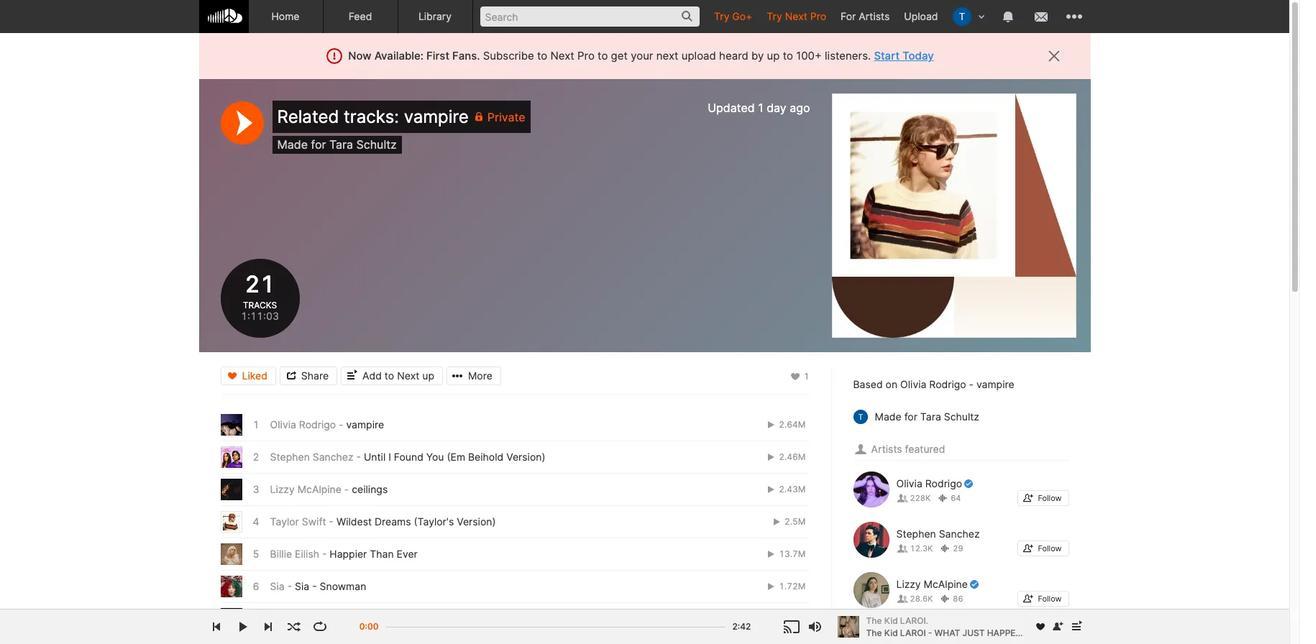 Task type: vqa. For each thing, say whether or not it's contained in the screenshot.
236K
no



Task type: locate. For each thing, give the bounding box(es) containing it.
1 horizontal spatial pro
[[811, 10, 827, 22]]

schultz for left made for tara schultz link
[[357, 137, 397, 152]]

up
[[767, 49, 780, 63], [423, 370, 435, 382]]

daddy issues (remix) element
[[221, 609, 242, 630]]

1 vertical spatial tara schultz's avatar element
[[854, 410, 868, 424]]

1 horizontal spatial schultz
[[945, 411, 980, 423]]

0 vertical spatial mcalpine
[[298, 484, 342, 496]]

0 vertical spatial stephen
[[270, 451, 310, 463]]

tara
[[329, 137, 353, 152], [921, 411, 942, 423]]

1 try from the left
[[715, 10, 730, 22]]

228k link
[[897, 493, 931, 503]]

1 vertical spatial follow button
[[1018, 541, 1070, 557]]

lizzy for lizzy mcalpine - ceilings
[[270, 484, 295, 496]]

0 horizontal spatial stephen
[[270, 451, 310, 463]]

0 horizontal spatial lizzy
[[270, 484, 295, 496]]

laroi.
[[901, 616, 929, 626]]

1 horizontal spatial try
[[767, 10, 783, 22]]

lizzy mcalpine's avatar element
[[854, 572, 890, 608]]

schultz for bottommost made for tara schultz link
[[945, 411, 980, 423]]

user image
[[854, 441, 869, 458]]

follow for olivia rodrigo
[[1039, 493, 1062, 503]]

billie eilish - happier than ever
[[270, 548, 418, 561]]

made for tara schultz for bottommost made for tara schultz link
[[875, 411, 980, 423]]

you
[[427, 451, 444, 463]]

schultz down based on olivia rodrigo - vampire
[[945, 411, 980, 423]]

updated 1 day ago
[[708, 101, 811, 115]]

sanchez for stephen sanchez - until i found you (em beihold version)
[[313, 451, 354, 463]]

0 vertical spatial lizzy mcalpine link
[[270, 484, 342, 496]]

to inside button
[[385, 370, 394, 382]]

now
[[348, 49, 372, 63]]

taylor
[[270, 516, 299, 528]]

0 horizontal spatial next
[[397, 370, 420, 382]]

0 vertical spatial made for tara schultz link
[[272, 136, 402, 154]]

1 follow from the top
[[1039, 493, 1062, 503]]

1 vertical spatial tara
[[921, 411, 942, 423]]

0 vertical spatial kid
[[885, 616, 898, 626]]

4.38m
[[777, 614, 806, 625]]

2 horizontal spatial 1
[[804, 371, 810, 382]]

0 vertical spatial vampire
[[404, 106, 469, 127]]

0 vertical spatial olivia
[[901, 378, 927, 391]]

taylor swift - wildest dreams (taylor's version)
[[270, 516, 496, 528]]

100+
[[797, 49, 822, 63]]

private
[[488, 110, 526, 124]]

liked button
[[221, 367, 276, 386]]

tara down tracks:
[[329, 137, 353, 152]]

1 vertical spatial olivia
[[270, 419, 296, 431]]

1 vertical spatial version)
[[457, 516, 496, 528]]

1 vertical spatial the
[[867, 628, 883, 639]]

sanchez up the lizzy mcalpine - ceilings
[[313, 451, 354, 463]]

0 horizontal spatial mcalpine
[[298, 484, 342, 496]]

4
[[253, 516, 259, 528]]

related tracks: vampire
[[277, 106, 469, 127]]

(taylor's
[[414, 516, 454, 528]]

0 vertical spatial sanchez
[[313, 451, 354, 463]]

theneighbourhood link
[[270, 613, 358, 625]]

available:
[[375, 49, 424, 63]]

0 vertical spatial follow button
[[1018, 490, 1070, 506]]

sia right sia link
[[295, 581, 310, 593]]

1 up 2.64m
[[804, 371, 810, 382]]

memories element
[[221, 641, 242, 645]]

0 vertical spatial up
[[767, 49, 780, 63]]

-
[[970, 378, 974, 391], [339, 419, 344, 431], [357, 451, 361, 463], [345, 484, 349, 496], [329, 516, 334, 528], [322, 548, 327, 561], [288, 581, 292, 593], [312, 581, 317, 593], [361, 613, 366, 625], [929, 628, 933, 639]]

tara down based on olivia rodrigo - vampire
[[921, 411, 942, 423]]

2 vertical spatial follow button
[[1018, 591, 1070, 607]]

2 vertical spatial next
[[397, 370, 420, 382]]

olivia right "vampire" element
[[270, 419, 296, 431]]

next
[[786, 10, 808, 22], [551, 49, 575, 63], [397, 370, 420, 382]]

2 follow from the top
[[1039, 544, 1062, 554]]

next down the search search field
[[551, 49, 575, 63]]

stephen sanchez link up 29 link
[[897, 528, 992, 541]]

1 horizontal spatial tara
[[921, 411, 942, 423]]

0 horizontal spatial tara
[[329, 137, 353, 152]]

rodrigo
[[930, 378, 967, 391], [299, 419, 336, 431], [926, 477, 963, 490]]

swift
[[302, 516, 326, 528]]

0 horizontal spatial sanchez
[[313, 451, 354, 463]]

1 horizontal spatial lizzy
[[897, 578, 922, 590]]

artists right for on the right of the page
[[859, 10, 890, 22]]

0 vertical spatial the
[[867, 616, 883, 626]]

0 horizontal spatial schultz
[[357, 137, 397, 152]]

0 vertical spatial made for tara schultz
[[277, 137, 397, 152]]

stephen sanchez link
[[270, 451, 354, 463], [897, 528, 992, 541]]

up left more popup button
[[423, 370, 435, 382]]

1 vertical spatial made for tara schultz
[[875, 411, 980, 423]]

tracks
[[243, 300, 277, 311]]

1 horizontal spatial olivia rodrigo link
[[897, 477, 974, 491]]

featured
[[906, 443, 946, 455]]

up right by
[[767, 49, 780, 63]]

1 vertical spatial vampire
[[977, 378, 1015, 391]]

0 horizontal spatial stephen sanchez link
[[270, 451, 354, 463]]

olivia up 228k link
[[897, 477, 923, 490]]

1 horizontal spatial tara schultz's avatar element
[[953, 7, 972, 26]]

listeners.
[[825, 49, 871, 63]]

lizzy right 3
[[270, 484, 295, 496]]

pro
[[811, 10, 827, 22], [578, 49, 595, 63]]

1 vertical spatial lizzy
[[897, 578, 922, 590]]

olivia rodrigo link up 64 link
[[897, 477, 974, 491]]

vampire
[[404, 106, 469, 127], [977, 378, 1015, 391], [346, 419, 384, 431]]

kid left laroi.
[[885, 616, 898, 626]]

1 vertical spatial lizzy mcalpine link
[[897, 578, 980, 591]]

0 vertical spatial made
[[277, 137, 308, 152]]

ago
[[790, 101, 811, 115]]

the
[[867, 616, 883, 626], [867, 628, 883, 639]]

add to next up button
[[341, 367, 443, 386]]

kid left the laroi
[[885, 628, 898, 639]]

artists right the user icon
[[872, 443, 903, 455]]

1 vertical spatial stephen sanchez link
[[897, 528, 992, 541]]

2 vertical spatial follow
[[1039, 594, 1062, 604]]

2.5m
[[783, 517, 806, 527]]

home
[[272, 10, 300, 22]]

stephen sanchez's avatar element
[[854, 522, 890, 558]]

0 vertical spatial lizzy
[[270, 484, 295, 496]]

2 vertical spatial 1
[[253, 419, 259, 431]]

lizzy up '28.6k' link
[[897, 578, 922, 590]]

stephen right "2"
[[270, 451, 310, 463]]

lizzy mcalpine link up 86 link
[[897, 578, 980, 591]]

what
[[935, 628, 961, 639]]

by
[[752, 49, 764, 63]]

1 vertical spatial for
[[905, 411, 918, 423]]

1 horizontal spatial stephen
[[897, 528, 937, 540]]

pro left 'get'
[[578, 49, 595, 63]]

1 vertical spatial mcalpine
[[924, 578, 968, 590]]

i
[[389, 451, 391, 463]]

made
[[277, 137, 308, 152], [875, 411, 902, 423]]

try inside "link"
[[715, 10, 730, 22]]

lizzy mcalpine link up taylor swift link
[[270, 484, 342, 496]]

pro left for on the right of the page
[[811, 10, 827, 22]]

0 horizontal spatial lizzy mcalpine link
[[270, 484, 342, 496]]

0 vertical spatial for
[[311, 137, 326, 152]]

mcalpine up the swift
[[298, 484, 342, 496]]

1 vertical spatial schultz
[[945, 411, 980, 423]]

0 horizontal spatial made for tara schultz
[[277, 137, 397, 152]]

1 vertical spatial olivia rodrigo link
[[897, 477, 974, 491]]

made for tara schultz down related
[[277, 137, 397, 152]]

rodrigo for olivia rodrigo
[[926, 477, 963, 490]]

1 left day at the top right
[[759, 101, 764, 115]]

1 horizontal spatial for
[[905, 411, 918, 423]]

0 vertical spatial follow
[[1039, 493, 1062, 503]]

mcalpine up 86 link
[[924, 578, 968, 590]]

next right add
[[397, 370, 420, 382]]

olivia for olivia rodrigo - vampire
[[270, 419, 296, 431]]

heard
[[720, 49, 749, 63]]

artists
[[859, 10, 890, 22], [872, 443, 903, 455]]

1 horizontal spatial made
[[875, 411, 902, 423]]

made for tara schultz link up featured in the right of the page
[[875, 410, 980, 424]]

1 vertical spatial made for tara schultz link
[[875, 410, 980, 424]]

0 horizontal spatial try
[[715, 10, 730, 22]]

day
[[767, 101, 787, 115]]

sanchez for stephen sanchez
[[940, 528, 980, 540]]

sanchez up 29
[[940, 528, 980, 540]]

try right go+
[[767, 10, 783, 22]]

fans.
[[453, 49, 480, 63]]

lizzy mcalpine
[[897, 578, 968, 590]]

1 horizontal spatial vampire
[[404, 106, 469, 127]]

1 horizontal spatial up
[[767, 49, 780, 63]]

rodrigo up 64 link
[[926, 477, 963, 490]]

1 vertical spatial up
[[423, 370, 435, 382]]

0 horizontal spatial made
[[277, 137, 308, 152]]

1:11:03
[[241, 310, 279, 323]]

28.6k link
[[897, 594, 933, 604]]

0 horizontal spatial olivia rodrigo link
[[270, 419, 336, 431]]

None search field
[[473, 0, 707, 32]]

vampire element
[[221, 414, 242, 436]]

64 link
[[938, 493, 962, 503]]

olivia rodrigo link down share popup button
[[270, 419, 336, 431]]

for artists
[[841, 10, 890, 22]]

rodrigo right on
[[930, 378, 967, 391]]

made for tara schultz link down related
[[272, 136, 402, 154]]

1
[[759, 101, 764, 115], [804, 371, 810, 382], [253, 419, 259, 431]]

subscribe
[[483, 49, 534, 63]]

version) right (taylor's
[[457, 516, 496, 528]]

1 follow button from the top
[[1018, 490, 1070, 506]]

next up image
[[1068, 619, 1085, 636]]

lizzy mcalpine - ceilings
[[270, 484, 388, 496]]

lizzy mcalpine link
[[270, 484, 342, 496], [897, 578, 980, 591]]

0:00
[[360, 622, 379, 632]]

1.72m
[[777, 581, 806, 592]]

2 try from the left
[[767, 10, 783, 22]]

2 vertical spatial rodrigo
[[926, 477, 963, 490]]

1 horizontal spatial sanchez
[[940, 528, 980, 540]]

try next pro link
[[760, 0, 834, 32]]

1 horizontal spatial sia
[[295, 581, 310, 593]]

stephen for stephen sanchez - until i found you (em beihold version)
[[270, 451, 310, 463]]

sanchez
[[313, 451, 354, 463], [940, 528, 980, 540]]

3 follow button from the top
[[1018, 591, 1070, 607]]

start today link
[[875, 49, 934, 63]]

1 vertical spatial 1
[[804, 371, 810, 382]]

0 horizontal spatial version)
[[457, 516, 496, 528]]

for up artists featured on the right of the page
[[905, 411, 918, 423]]

more
[[468, 370, 493, 382]]

made down related
[[277, 137, 308, 152]]

1 horizontal spatial mcalpine
[[924, 578, 968, 590]]

mcalpine
[[298, 484, 342, 496], [924, 578, 968, 590]]

version) right beihold
[[507, 451, 546, 463]]

made for tara schultz up featured in the right of the page
[[875, 411, 980, 423]]

0 vertical spatial tara
[[329, 137, 353, 152]]

0 vertical spatial next
[[786, 10, 808, 22]]

to right add
[[385, 370, 394, 382]]

olivia right on
[[901, 378, 927, 391]]

the kid laroi. link
[[867, 615, 1027, 627]]

laroi
[[901, 628, 927, 639]]

follow for lizzy mcalpine
[[1039, 594, 1062, 604]]

stephen up 12.3k link
[[897, 528, 937, 540]]

0 horizontal spatial vampire
[[346, 419, 384, 431]]

0 horizontal spatial tara schultz's avatar element
[[854, 410, 868, 424]]

upload
[[905, 10, 939, 22]]

dreams
[[375, 516, 411, 528]]

tara schultz's avatar element
[[953, 7, 972, 26], [854, 410, 868, 424]]

progress bar
[[386, 620, 726, 644]]

try left go+
[[715, 10, 730, 22]]

next up 100+
[[786, 10, 808, 22]]

1 vertical spatial follow
[[1039, 544, 1062, 554]]

0 vertical spatial schultz
[[357, 137, 397, 152]]

2 kid from the top
[[885, 628, 898, 639]]

wildest
[[337, 516, 372, 528]]

(em
[[447, 451, 466, 463]]

tara schultz's avatar element up the user icon
[[854, 410, 868, 424]]

3 follow from the top
[[1039, 594, 1062, 604]]

sia right 6
[[270, 581, 285, 593]]

tara schultz's avatar element right the upload link
[[953, 7, 972, 26]]

0 horizontal spatial sia
[[270, 581, 285, 593]]

found
[[394, 451, 424, 463]]

2.46m
[[777, 452, 806, 463]]

to left 'get'
[[598, 49, 608, 63]]

1 horizontal spatial stephen sanchez link
[[897, 528, 992, 541]]

rodrigo left vampire link at bottom left
[[299, 419, 336, 431]]

2 horizontal spatial next
[[786, 10, 808, 22]]

1 horizontal spatial lizzy mcalpine link
[[897, 578, 980, 591]]

0 vertical spatial version)
[[507, 451, 546, 463]]

stephen sanchez link down the olivia rodrigo - vampire
[[270, 451, 354, 463]]

theneighbourhood
[[270, 613, 358, 625]]

0 horizontal spatial pro
[[578, 49, 595, 63]]

for for left made for tara schultz link
[[311, 137, 326, 152]]

for down related
[[311, 137, 326, 152]]

ceilings link
[[352, 484, 388, 496]]

2 vertical spatial olivia
[[897, 477, 923, 490]]

1 vertical spatial made
[[875, 411, 902, 423]]

1 the from the top
[[867, 616, 883, 626]]

schultz down related tracks: vampire link
[[357, 137, 397, 152]]

28.6k
[[911, 594, 933, 604]]

1 horizontal spatial made for tara schultz link
[[875, 410, 980, 424]]

1 vertical spatial kid
[[885, 628, 898, 639]]

to left 100+
[[783, 49, 794, 63]]

1 vertical spatial rodrigo
[[299, 419, 336, 431]]

on
[[886, 378, 898, 391]]

1 vertical spatial stephen
[[897, 528, 937, 540]]

1 horizontal spatial made for tara schultz
[[875, 411, 980, 423]]

made down on
[[875, 411, 902, 423]]

stephen
[[270, 451, 310, 463], [897, 528, 937, 540]]

12.3k link
[[897, 544, 933, 554]]

1 right "vampire" element
[[253, 419, 259, 431]]



Task type: describe. For each thing, give the bounding box(es) containing it.
issues
[[402, 613, 433, 625]]

0 horizontal spatial 1
[[253, 419, 259, 431]]

13.7m
[[777, 549, 806, 560]]

first
[[427, 49, 450, 63]]

2.64m
[[777, 420, 806, 430]]

1 vertical spatial artists
[[872, 443, 903, 455]]

sia - snowman element
[[221, 576, 242, 598]]

feed link
[[323, 0, 398, 33]]

upload link
[[898, 0, 946, 32]]

try for try next pro
[[767, 10, 783, 22]]

until i found you (em beihold version) element
[[221, 447, 242, 468]]

today
[[903, 49, 934, 63]]

the kid laroi - what just happened element
[[838, 617, 860, 638]]

get
[[611, 49, 628, 63]]

home link
[[249, 0, 323, 33]]

2 sia from the left
[[295, 581, 310, 593]]

up inside button
[[423, 370, 435, 382]]

tracks:
[[344, 106, 399, 127]]

0 vertical spatial olivia rodrigo link
[[270, 419, 336, 431]]

than
[[370, 548, 394, 561]]

add to next up
[[363, 370, 435, 382]]

1 kid from the top
[[885, 616, 898, 626]]

billie
[[270, 548, 292, 561]]

0 vertical spatial pro
[[811, 10, 827, 22]]

updated
[[708, 101, 755, 115]]

feed
[[349, 10, 372, 22]]

1 horizontal spatial version)
[[507, 451, 546, 463]]

start
[[875, 49, 900, 63]]

add
[[363, 370, 382, 382]]

2 follow button from the top
[[1018, 541, 1070, 557]]

eilish
[[295, 548, 319, 561]]

mcalpine for lizzy mcalpine - ceilings
[[298, 484, 342, 496]]

21
[[245, 271, 275, 299]]

2:42
[[733, 622, 752, 632]]

ever
[[397, 548, 418, 561]]

until i found you (em beihold version) link
[[364, 451, 546, 463]]

for for bottommost made for tara schultz link
[[905, 411, 918, 423]]

ceilings element
[[221, 479, 242, 501]]

0 horizontal spatial made for tara schultz link
[[272, 136, 402, 154]]

now available: first fans. subscribe to next pro to get your next upload heard by up to 100+ listeners. start today
[[348, 49, 934, 63]]

2 the from the top
[[867, 628, 883, 639]]

rodrigo for olivia rodrigo - vampire
[[299, 419, 336, 431]]

1 vertical spatial next
[[551, 49, 575, 63]]

theneighbourhood - daddy issues (remix)
[[270, 613, 472, 625]]

just
[[963, 628, 985, 639]]

0 vertical spatial artists
[[859, 10, 890, 22]]

tara for left made for tara schultz link
[[329, 137, 353, 152]]

olivia rodrigo - vampire
[[270, 419, 384, 431]]

follow button for olivia rodrigo
[[1018, 490, 1070, 506]]

5
[[253, 548, 259, 561]]

2 horizontal spatial vampire
[[977, 378, 1015, 391]]

artists featured
[[872, 443, 946, 455]]

share
[[301, 370, 329, 382]]

vampire link
[[346, 419, 384, 431]]

tara for bottommost made for tara schultz link
[[921, 411, 942, 423]]

sia - snowman link
[[295, 581, 367, 593]]

olivia rodrigo's avatar element
[[854, 472, 890, 508]]

based
[[854, 378, 883, 391]]

made for bottommost made for tara schultz link
[[875, 411, 902, 423]]

snowman
[[320, 581, 367, 593]]

olivia for olivia rodrigo
[[897, 477, 923, 490]]

daddy
[[368, 613, 400, 625]]

made for tara schultz for left made for tara schultz link
[[277, 137, 397, 152]]

library
[[419, 10, 452, 22]]

wildest dreams (taylor's version) element
[[221, 512, 242, 533]]

29 link
[[940, 544, 964, 554]]

try go+
[[715, 10, 753, 22]]

more button
[[447, 367, 501, 386]]

follow button for lizzy mcalpine
[[1018, 591, 1070, 607]]

0 vertical spatial tara schultz's avatar element
[[953, 7, 972, 26]]

the kid laroi - what just happened link
[[867, 627, 1034, 640]]

Search search field
[[480, 6, 700, 27]]

29
[[954, 544, 964, 554]]

3
[[253, 484, 259, 496]]

0 vertical spatial stephen sanchez link
[[270, 451, 354, 463]]

until
[[364, 451, 386, 463]]

1 sia from the left
[[270, 581, 285, 593]]

taylor swift link
[[270, 516, 326, 528]]

happier
[[330, 548, 367, 561]]

try for try go+
[[715, 10, 730, 22]]

lizzy for lizzy mcalpine
[[897, 578, 922, 590]]

happier than ever element
[[221, 544, 242, 566]]

happier than ever link
[[330, 548, 418, 561]]

next inside add to next up button
[[397, 370, 420, 382]]

your
[[631, 49, 654, 63]]

- inside the "the kid laroi. the kid laroi - what just happened"
[[929, 628, 933, 639]]

0 vertical spatial rodrigo
[[930, 378, 967, 391]]

wildest dreams (taylor's version) link
[[337, 516, 496, 528]]

86 link
[[940, 594, 964, 604]]

go+
[[733, 10, 753, 22]]

beihold
[[468, 451, 504, 463]]

mcalpine for lizzy mcalpine
[[924, 578, 968, 590]]

related
[[277, 106, 339, 127]]

sia link
[[270, 581, 285, 593]]

related tracks: vampire element
[[832, 94, 1077, 338]]

library link
[[398, 0, 473, 33]]

stephen for stephen sanchez
[[897, 528, 937, 540]]

to right 'subscribe'
[[537, 49, 548, 63]]

stephen sanchez - until i found you (em beihold version)
[[270, 451, 546, 463]]

sia - sia - snowman
[[270, 581, 367, 593]]

related tracks: vampire link
[[277, 106, 469, 127]]

billie eilish link
[[270, 548, 319, 561]]

next
[[657, 49, 679, 63]]

(remix)
[[435, 613, 472, 625]]

next inside try next pro link
[[786, 10, 808, 22]]

21 tracks 1:11:03
[[241, 271, 279, 323]]

ceilings
[[352, 484, 388, 496]]

olivia rodrigo
[[897, 477, 963, 490]]

try go+ link
[[707, 0, 760, 32]]

6
[[253, 581, 259, 593]]

liked
[[242, 370, 268, 382]]

happened
[[988, 628, 1034, 639]]

0 vertical spatial 1
[[759, 101, 764, 115]]

64
[[951, 493, 962, 503]]

228k
[[911, 493, 931, 503]]

1 vertical spatial pro
[[578, 49, 595, 63]]

2
[[253, 451, 259, 463]]

made for left made for tara schultz link
[[277, 137, 308, 152]]



